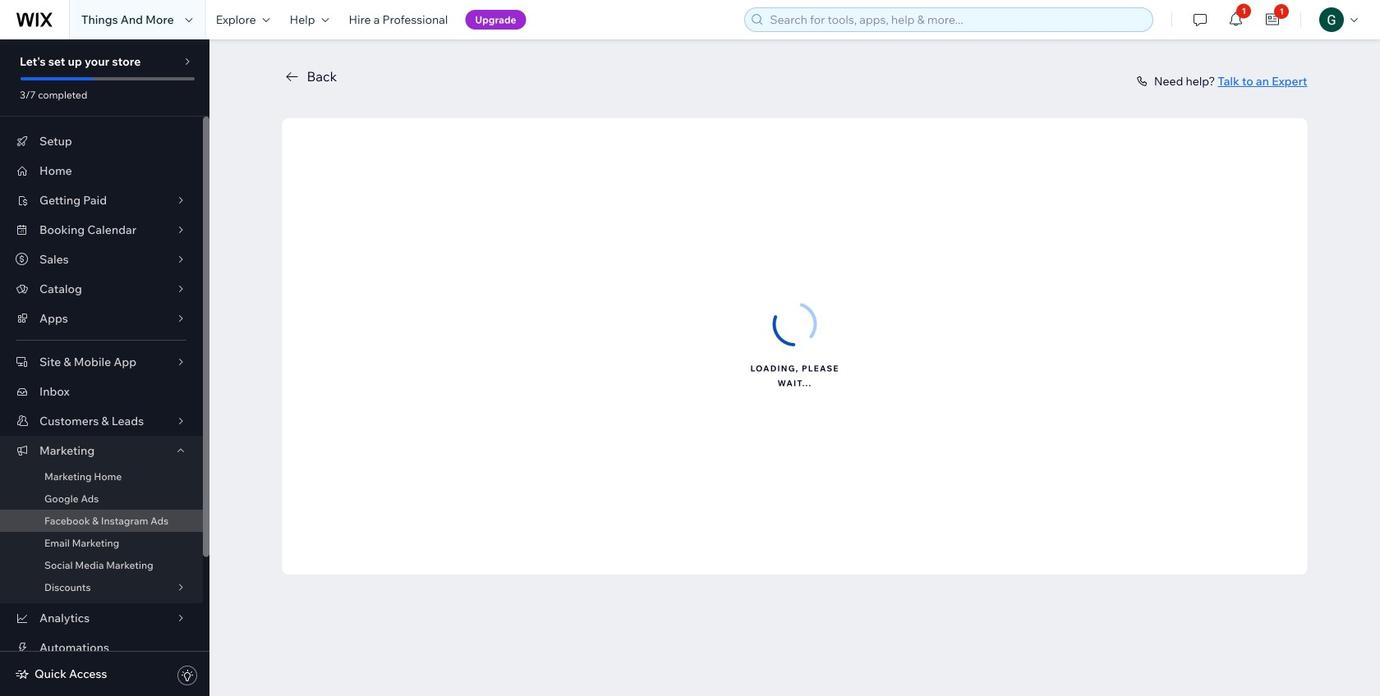 Task type: describe. For each thing, give the bounding box(es) containing it.
Search for tools, apps, help & more... field
[[765, 8, 1148, 31]]

sidebar element
[[0, 39, 209, 697]]



Task type: vqa. For each thing, say whether or not it's contained in the screenshot.
Search for tools, apps, help & more... field
yes



